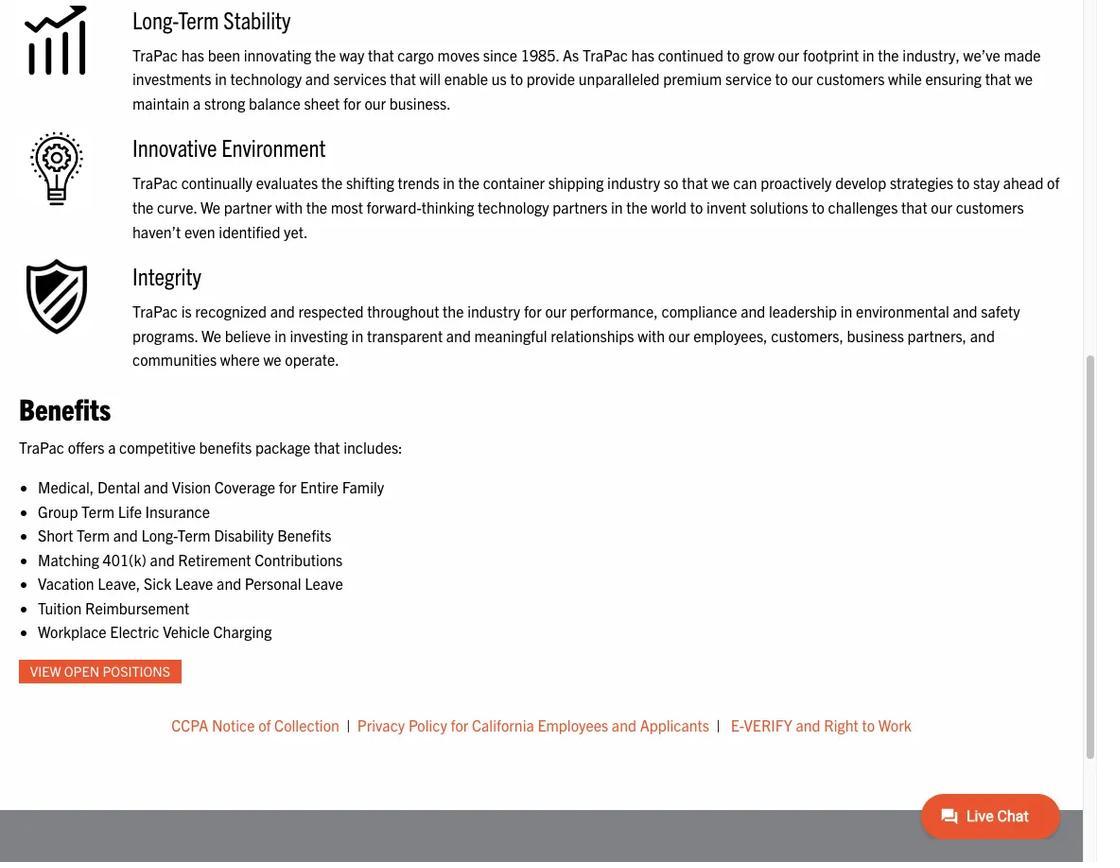 Task type: describe. For each thing, give the bounding box(es) containing it.
trapac left offers on the bottom left of page
[[19, 438, 64, 457]]

partner
[[224, 198, 272, 217]]

transparent
[[367, 326, 443, 345]]

customers,
[[771, 326, 844, 345]]

that right so
[[682, 173, 708, 192]]

ahead
[[1003, 173, 1044, 192]]

meaningful
[[474, 326, 547, 345]]

trapac for long-term stability
[[132, 45, 178, 64]]

provide
[[527, 69, 575, 88]]

recognized
[[195, 302, 267, 321]]

2 | from the left
[[716, 716, 721, 735]]

moves
[[438, 45, 480, 64]]

includes:
[[344, 438, 403, 457]]

short
[[38, 526, 73, 545]]

and up insurance at the left bottom of page
[[144, 478, 168, 497]]

continually
[[181, 173, 253, 192]]

maintain
[[132, 93, 190, 112]]

term up matching in the bottom left of the page
[[77, 526, 110, 545]]

trapac for integrity
[[132, 302, 178, 321]]

environment
[[222, 132, 326, 162]]

since
[[483, 45, 518, 64]]

balance
[[249, 93, 301, 112]]

cargo
[[398, 45, 434, 64]]

to left work
[[862, 716, 875, 735]]

trapac is recognized and respected throughout the industry for our performance, compliance and leadership in environmental and safety programs. we believe in investing in transparent and meaningful relationships with our employees, customers, business partners, and communities where we operate.
[[132, 302, 1020, 369]]

we inside trapac has been innovating the way that cargo moves since 1985. as trapac has continued to grow our footprint in the industry, we've made investments in technology and services that will enable us to provide unparalleled premium service to our customers while ensuring that we maintain a strong balance sheet for our business.
[[1015, 69, 1033, 88]]

believe
[[225, 326, 271, 345]]

open
[[64, 663, 99, 681]]

strategies
[[890, 173, 954, 192]]

coverage
[[215, 478, 275, 497]]

we
[[201, 326, 221, 345]]

even
[[184, 222, 215, 241]]

and inside trapac has been innovating the way that cargo moves since 1985. as trapac has continued to grow our footprint in the industry, we've made investments in technology and services that will enable us to provide unparalleled premium service to our customers while ensuring that we maintain a strong balance sheet for our business.
[[305, 69, 330, 88]]

competitive
[[119, 438, 196, 457]]

charging
[[213, 623, 272, 642]]

while
[[888, 69, 922, 88]]

business
[[847, 326, 904, 345]]

challenges
[[828, 198, 898, 217]]

grow
[[743, 45, 775, 64]]

the left way
[[315, 45, 336, 64]]

services
[[333, 69, 387, 88]]

industry inside trapac continually evaluates the shifting trends in the container shipping industry so that we can proactively develop strategies to stay ahead of the curve. we partner with the most forward-thinking technology partners in the world to invent solutions to challenges that our customers haven't even identified yet.
[[607, 173, 660, 192]]

that right way
[[368, 45, 394, 64]]

medical, dental and vision coverage for entire family group term life insurance short term and long-term disability benefits matching 401(k) and retirement contributions vacation leave, sick leave and personal leave tuition reimbursement workplace electric vehicle charging
[[38, 478, 384, 642]]

disability
[[214, 526, 274, 545]]

that down we've in the top of the page
[[985, 69, 1011, 88]]

business.
[[390, 93, 451, 112]]

investing
[[290, 326, 348, 345]]

and up employees,
[[741, 302, 766, 321]]

ccpa notice of collection | privacy policy for california employees and applicants |
[[171, 716, 721, 735]]

the up 'most' in the top of the page
[[321, 173, 343, 192]]

workplace
[[38, 623, 107, 642]]

retirement
[[178, 550, 251, 569]]

for inside trapac is recognized and respected throughout the industry for our performance, compliance and leadership in environmental and safety programs. we believe in investing in transparent and meaningful relationships with our employees, customers, business partners, and communities where we operate.
[[524, 302, 542, 321]]

ensuring
[[926, 69, 982, 88]]

for inside trapac has been innovating the way that cargo moves since 1985. as trapac has continued to grow our footprint in the industry, we've made investments in technology and services that will enable us to provide unparalleled premium service to our customers while ensuring that we maintain a strong balance sheet for our business.
[[343, 93, 361, 112]]

with inside trapac is recognized and respected throughout the industry for our performance, compliance and leadership in environmental and safety programs. we believe in investing in transparent and meaningful relationships with our employees, customers, business partners, and communities where we operate.
[[638, 326, 665, 345]]

we inside trapac is recognized and respected throughout the industry for our performance, compliance and leadership in environmental and safety programs. we believe in investing in transparent and meaningful relationships with our employees, customers, business partners, and communities where we operate.
[[263, 350, 282, 369]]

stay
[[973, 173, 1000, 192]]

term up been
[[178, 3, 219, 34]]

medical,
[[38, 478, 94, 497]]

tuition
[[38, 599, 82, 618]]

our down the services
[[365, 93, 386, 112]]

and left safety
[[953, 302, 978, 321]]

long-term stability
[[132, 3, 291, 34]]

0 horizontal spatial a
[[108, 438, 116, 457]]

customers inside trapac continually evaluates the shifting trends in the container shipping industry so that we can proactively develop strategies to stay ahead of the curve. we partner with the most forward-thinking technology partners in the world to invent solutions to challenges that our customers haven't even identified yet.
[[956, 198, 1024, 217]]

electric
[[110, 623, 159, 642]]

trapac for innovative environment
[[132, 173, 178, 192]]

offers
[[68, 438, 104, 457]]

to right world
[[690, 198, 703, 217]]

been
[[208, 45, 240, 64]]

view open positions
[[30, 663, 170, 681]]

right
[[824, 716, 859, 735]]

401(k)
[[103, 550, 147, 569]]

dental
[[97, 478, 140, 497]]

curve. we
[[157, 198, 220, 217]]

to right the service at the top right of page
[[775, 69, 788, 88]]

e-verify and right to work
[[731, 716, 912, 735]]

partners
[[553, 198, 608, 217]]

shipping
[[548, 173, 604, 192]]

benefits main content
[[0, 0, 1083, 754]]

in right 'footprint'
[[863, 45, 875, 64]]

that down strategies
[[902, 198, 928, 217]]

trapac has been innovating the way that cargo moves since 1985. as trapac has continued to grow our footprint in the industry, we've made investments in technology and services that will enable us to provide unparalleled premium service to our customers while ensuring that we maintain a strong balance sheet for our business.
[[132, 45, 1041, 112]]

will
[[420, 69, 441, 88]]

strong
[[204, 93, 245, 112]]

to down proactively
[[812, 198, 825, 217]]

in down respected
[[352, 326, 364, 345]]

that left will on the top left of page
[[390, 69, 416, 88]]

we inside trapac continually evaluates the shifting trends in the container shipping industry so that we can proactively develop strategies to stay ahead of the curve. we partner with the most forward-thinking technology partners in the world to invent solutions to challenges that our customers haven't even identified yet.
[[712, 173, 730, 192]]

leadership
[[769, 302, 837, 321]]

for inside medical, dental and vision coverage for entire family group term life insurance short term and long-term disability benefits matching 401(k) and retirement contributions vacation leave, sick leave and personal leave tuition reimbursement workplace electric vehicle charging
[[279, 478, 297, 497]]

in right partners
[[611, 198, 623, 217]]

contributions
[[255, 550, 343, 569]]

haven't
[[132, 222, 181, 241]]

so
[[664, 173, 679, 192]]

leave,
[[98, 574, 140, 593]]

as
[[563, 45, 579, 64]]

applicants
[[640, 716, 710, 735]]

shifting
[[346, 173, 394, 192]]

the up "haven't"
[[132, 198, 154, 217]]

innovative
[[132, 132, 217, 162]]

view
[[30, 663, 61, 681]]

verify
[[744, 716, 793, 735]]

vacation
[[38, 574, 94, 593]]

throughout
[[367, 302, 439, 321]]

and up "believe"
[[270, 302, 295, 321]]

of inside trapac continually evaluates the shifting trends in the container shipping industry so that we can proactively develop strategies to stay ahead of the curve. we partner with the most forward-thinking technology partners in the world to invent solutions to challenges that our customers haven't even identified yet.
[[1047, 173, 1060, 192]]

relationships
[[551, 326, 634, 345]]

programs.
[[132, 326, 198, 345]]

to left grow
[[727, 45, 740, 64]]

the left 'most' in the top of the page
[[306, 198, 327, 217]]

invent
[[707, 198, 747, 217]]

yet.
[[284, 222, 308, 241]]

collection
[[274, 716, 339, 735]]

most
[[331, 198, 363, 217]]

benefits inside medical, dental and vision coverage for entire family group term life insurance short term and long-term disability benefits matching 401(k) and retirement contributions vacation leave, sick leave and personal leave tuition reimbursement workplace electric vehicle charging
[[277, 526, 331, 545]]



Task type: vqa. For each thing, say whether or not it's contained in the screenshot.
About Us link
no



Task type: locate. For each thing, give the bounding box(es) containing it.
and down safety
[[970, 326, 995, 345]]

our up relationships
[[545, 302, 567, 321]]

that
[[368, 45, 394, 64], [390, 69, 416, 88], [985, 69, 1011, 88], [682, 173, 708, 192], [902, 198, 928, 217], [314, 438, 340, 457]]

made
[[1004, 45, 1041, 64]]

innovating
[[244, 45, 311, 64]]

trapac inside trapac continually evaluates the shifting trends in the container shipping industry so that we can proactively develop strategies to stay ahead of the curve. we partner with the most forward-thinking technology partners in the world to invent solutions to challenges that our customers haven't even identified yet.
[[132, 173, 178, 192]]

| left e-
[[716, 716, 721, 735]]

integrity
[[132, 260, 201, 291]]

and up sick
[[150, 550, 175, 569]]

in down been
[[215, 69, 227, 88]]

the left world
[[627, 198, 648, 217]]

for down the services
[[343, 93, 361, 112]]

with down performance,
[[638, 326, 665, 345]]

term left life
[[81, 502, 114, 521]]

continued
[[658, 45, 724, 64]]

trapac offers a competitive benefits package that includes:
[[19, 438, 403, 457]]

e-
[[731, 716, 744, 735]]

1 horizontal spatial customers
[[956, 198, 1024, 217]]

view open positions link
[[19, 660, 181, 684]]

1 horizontal spatial industry
[[607, 173, 660, 192]]

matching
[[38, 550, 99, 569]]

and up sheet
[[305, 69, 330, 88]]

0 horizontal spatial customers
[[817, 69, 885, 88]]

communities
[[132, 350, 217, 369]]

to
[[727, 45, 740, 64], [510, 69, 523, 88], [775, 69, 788, 88], [957, 173, 970, 192], [690, 198, 703, 217], [812, 198, 825, 217], [862, 716, 875, 735]]

the up while
[[878, 45, 899, 64]]

we left 'can'
[[712, 173, 730, 192]]

for left entire
[[279, 478, 297, 497]]

privacy policy for california employees and applicants link
[[357, 716, 710, 735]]

1 vertical spatial benefits
[[277, 526, 331, 545]]

compliance
[[662, 302, 737, 321]]

1 leave from the left
[[175, 574, 213, 593]]

1 vertical spatial customers
[[956, 198, 1024, 217]]

technology inside trapac has been innovating the way that cargo moves since 1985. as trapac has continued to grow our footprint in the industry, we've made investments in technology and services that will enable us to provide unparalleled premium service to our customers while ensuring that we maintain a strong balance sheet for our business.
[[230, 69, 302, 88]]

employees,
[[694, 326, 768, 345]]

employees
[[538, 716, 608, 735]]

for up meaningful
[[524, 302, 542, 321]]

vision
[[172, 478, 211, 497]]

the right throughout
[[443, 302, 464, 321]]

notice
[[212, 716, 255, 735]]

has up unparalleled
[[632, 45, 655, 64]]

vehicle
[[163, 623, 210, 642]]

industry inside trapac is recognized and respected throughout the industry for our performance, compliance and leadership in environmental and safety programs. we believe in investing in transparent and meaningful relationships with our employees, customers, business partners, and communities where we operate.
[[467, 302, 521, 321]]

life
[[118, 502, 142, 521]]

with down 'evaluates'
[[275, 198, 303, 217]]

the inside trapac is recognized and respected throughout the industry for our performance, compliance and leadership in environmental and safety programs. we believe in investing in transparent and meaningful relationships with our employees, customers, business partners, and communities where we operate.
[[443, 302, 464, 321]]

1 has from the left
[[181, 45, 204, 64]]

0 vertical spatial of
[[1047, 173, 1060, 192]]

trapac continually evaluates the shifting trends in the container shipping industry so that we can proactively develop strategies to stay ahead of the curve. we partner with the most forward-thinking technology partners in the world to invent solutions to challenges that our customers haven't even identified yet.
[[132, 173, 1060, 241]]

our inside trapac continually evaluates the shifting trends in the container shipping industry so that we can proactively develop strategies to stay ahead of the curve. we partner with the most forward-thinking technology partners in the world to invent solutions to challenges that our customers haven't even identified yet.
[[931, 198, 953, 217]]

forward-
[[367, 198, 422, 217]]

0 horizontal spatial industry
[[467, 302, 521, 321]]

1 vertical spatial with
[[638, 326, 665, 345]]

performance,
[[570, 302, 658, 321]]

0 vertical spatial we
[[1015, 69, 1033, 88]]

our down strategies
[[931, 198, 953, 217]]

1 horizontal spatial benefits
[[277, 526, 331, 545]]

1 horizontal spatial we
[[712, 173, 730, 192]]

a left strong
[[193, 93, 201, 112]]

1 horizontal spatial has
[[632, 45, 655, 64]]

partners,
[[908, 326, 967, 345]]

0 vertical spatial benefits
[[19, 390, 111, 427]]

2 vertical spatial we
[[263, 350, 282, 369]]

1 horizontal spatial |
[[716, 716, 721, 735]]

of right ahead
[[1047, 173, 1060, 192]]

sheet
[[304, 93, 340, 112]]

technology down container
[[478, 198, 549, 217]]

footprint
[[803, 45, 859, 64]]

policy
[[409, 716, 447, 735]]

1 vertical spatial long-
[[141, 526, 177, 545]]

and
[[305, 69, 330, 88], [270, 302, 295, 321], [741, 302, 766, 321], [953, 302, 978, 321], [446, 326, 471, 345], [970, 326, 995, 345], [144, 478, 168, 497], [113, 526, 138, 545], [150, 550, 175, 569], [217, 574, 241, 593], [612, 716, 637, 735], [796, 716, 821, 735]]

in up thinking
[[443, 173, 455, 192]]

can
[[733, 173, 757, 192]]

trapac up investments on the top left
[[132, 45, 178, 64]]

privacy
[[357, 716, 405, 735]]

technology up "balance"
[[230, 69, 302, 88]]

trapac up programs.
[[132, 302, 178, 321]]

we down made
[[1015, 69, 1033, 88]]

technology inside trapac continually evaluates the shifting trends in the container shipping industry so that we can proactively develop strategies to stay ahead of the curve. we partner with the most forward-thinking technology partners in the world to invent solutions to challenges that our customers haven't even identified yet.
[[478, 198, 549, 217]]

1 vertical spatial industry
[[467, 302, 521, 321]]

proactively
[[761, 173, 832, 192]]

positions
[[103, 663, 170, 681]]

and down the retirement
[[217, 574, 241, 593]]

safety
[[981, 302, 1020, 321]]

0 vertical spatial long-
[[132, 3, 178, 34]]

trapac down innovative
[[132, 173, 178, 192]]

to right the "us"
[[510, 69, 523, 88]]

package
[[255, 438, 311, 457]]

in right "believe"
[[274, 326, 286, 345]]

a right offers on the bottom left of page
[[108, 438, 116, 457]]

california
[[472, 716, 534, 735]]

long- down insurance at the left bottom of page
[[141, 526, 177, 545]]

of
[[1047, 173, 1060, 192], [258, 716, 271, 735]]

customers down "stay" at the right top
[[956, 198, 1024, 217]]

1 horizontal spatial technology
[[478, 198, 549, 217]]

0 horizontal spatial |
[[346, 716, 350, 735]]

0 horizontal spatial benefits
[[19, 390, 111, 427]]

trapac inside trapac is recognized and respected throughout the industry for our performance, compliance and leadership in environmental and safety programs. we believe in investing in transparent and meaningful relationships with our employees, customers, business partners, and communities where we operate.
[[132, 302, 178, 321]]

a inside trapac has been innovating the way that cargo moves since 1985. as trapac has continued to grow our footprint in the industry, we've made investments in technology and services that will enable us to provide unparalleled premium service to our customers while ensuring that we maintain a strong balance sheet for our business.
[[193, 93, 201, 112]]

customers inside trapac has been innovating the way that cargo moves since 1985. as trapac has continued to grow our footprint in the industry, we've made investments in technology and services that will enable us to provide unparalleled premium service to our customers while ensuring that we maintain a strong balance sheet for our business.
[[817, 69, 885, 88]]

world
[[651, 198, 687, 217]]

with inside trapac continually evaluates the shifting trends in the container shipping industry so that we can proactively develop strategies to stay ahead of the curve. we partner with the most forward-thinking technology partners in the world to invent solutions to challenges that our customers haven't even identified yet.
[[275, 198, 303, 217]]

that up entire
[[314, 438, 340, 457]]

with
[[275, 198, 303, 217], [638, 326, 665, 345]]

enable
[[444, 69, 488, 88]]

0 vertical spatial a
[[193, 93, 201, 112]]

ccpa notice of collection link
[[171, 716, 339, 735]]

long- up investments on the top left
[[132, 3, 178, 34]]

1 | from the left
[[346, 716, 350, 735]]

benefits up contributions at the left bottom of page
[[277, 526, 331, 545]]

ccpa
[[171, 716, 208, 735]]

identified
[[219, 222, 280, 241]]

customers down 'footprint'
[[817, 69, 885, 88]]

1 vertical spatial of
[[258, 716, 271, 735]]

personal
[[245, 574, 301, 593]]

family
[[342, 478, 384, 497]]

0 vertical spatial customers
[[817, 69, 885, 88]]

has
[[181, 45, 204, 64], [632, 45, 655, 64]]

benefits up offers on the bottom left of page
[[19, 390, 111, 427]]

1985.
[[521, 45, 559, 64]]

and left right
[[796, 716, 821, 735]]

way
[[340, 45, 365, 64]]

1 vertical spatial a
[[108, 438, 116, 457]]

0 horizontal spatial we
[[263, 350, 282, 369]]

leave
[[175, 574, 213, 593], [305, 574, 343, 593]]

our down 'footprint'
[[792, 69, 813, 88]]

2 horizontal spatial we
[[1015, 69, 1033, 88]]

trapac up unparalleled
[[583, 45, 628, 64]]

0 vertical spatial industry
[[607, 173, 660, 192]]

leave down contributions at the left bottom of page
[[305, 574, 343, 593]]

0 horizontal spatial technology
[[230, 69, 302, 88]]

term down insurance at the left bottom of page
[[177, 526, 211, 545]]

0 horizontal spatial leave
[[175, 574, 213, 593]]

premium
[[663, 69, 722, 88]]

0 horizontal spatial with
[[275, 198, 303, 217]]

1 horizontal spatial leave
[[305, 574, 343, 593]]

evaluates
[[256, 173, 318, 192]]

0 vertical spatial technology
[[230, 69, 302, 88]]

| left privacy
[[346, 716, 350, 735]]

entire
[[300, 478, 339, 497]]

we right where
[[263, 350, 282, 369]]

insurance
[[145, 502, 210, 521]]

1 horizontal spatial of
[[1047, 173, 1060, 192]]

work
[[879, 716, 912, 735]]

benefits
[[19, 390, 111, 427], [277, 526, 331, 545]]

the
[[315, 45, 336, 64], [878, 45, 899, 64], [321, 173, 343, 192], [458, 173, 480, 192], [132, 198, 154, 217], [306, 198, 327, 217], [627, 198, 648, 217], [443, 302, 464, 321]]

0 vertical spatial with
[[275, 198, 303, 217]]

develop
[[835, 173, 887, 192]]

industry left so
[[607, 173, 660, 192]]

our right grow
[[778, 45, 800, 64]]

stability
[[223, 3, 291, 34]]

footer
[[0, 810, 1083, 863]]

we've
[[964, 45, 1001, 64]]

industry
[[607, 173, 660, 192], [467, 302, 521, 321]]

the up thinking
[[458, 173, 480, 192]]

reimbursement
[[85, 599, 190, 618]]

customers
[[817, 69, 885, 88], [956, 198, 1024, 217]]

2 has from the left
[[632, 45, 655, 64]]

for right "policy"
[[451, 716, 469, 735]]

we
[[1015, 69, 1033, 88], [712, 173, 730, 192], [263, 350, 282, 369]]

for
[[343, 93, 361, 112], [524, 302, 542, 321], [279, 478, 297, 497], [451, 716, 469, 735]]

our down compliance
[[669, 326, 690, 345]]

2 leave from the left
[[305, 574, 343, 593]]

sick
[[144, 574, 171, 593]]

is
[[181, 302, 192, 321]]

industry up meaningful
[[467, 302, 521, 321]]

innovative environment
[[132, 132, 326, 162]]

where
[[220, 350, 260, 369]]

has left been
[[181, 45, 204, 64]]

and left applicants
[[612, 716, 637, 735]]

and up 401(k)
[[113, 526, 138, 545]]

in up business on the right
[[841, 302, 853, 321]]

of right the notice
[[258, 716, 271, 735]]

solutions
[[750, 198, 808, 217]]

1 horizontal spatial a
[[193, 93, 201, 112]]

0 horizontal spatial has
[[181, 45, 204, 64]]

0 horizontal spatial of
[[258, 716, 271, 735]]

to left "stay" at the right top
[[957, 173, 970, 192]]

1 horizontal spatial with
[[638, 326, 665, 345]]

leave down the retirement
[[175, 574, 213, 593]]

1 vertical spatial we
[[712, 173, 730, 192]]

1 vertical spatial technology
[[478, 198, 549, 217]]

and left meaningful
[[446, 326, 471, 345]]

long- inside medical, dental and vision coverage for entire family group term life insurance short term and long-term disability benefits matching 401(k) and retirement contributions vacation leave, sick leave and personal leave tuition reimbursement workplace electric vehicle charging
[[141, 526, 177, 545]]

in
[[863, 45, 875, 64], [215, 69, 227, 88], [443, 173, 455, 192], [611, 198, 623, 217], [841, 302, 853, 321], [274, 326, 286, 345], [352, 326, 364, 345]]



